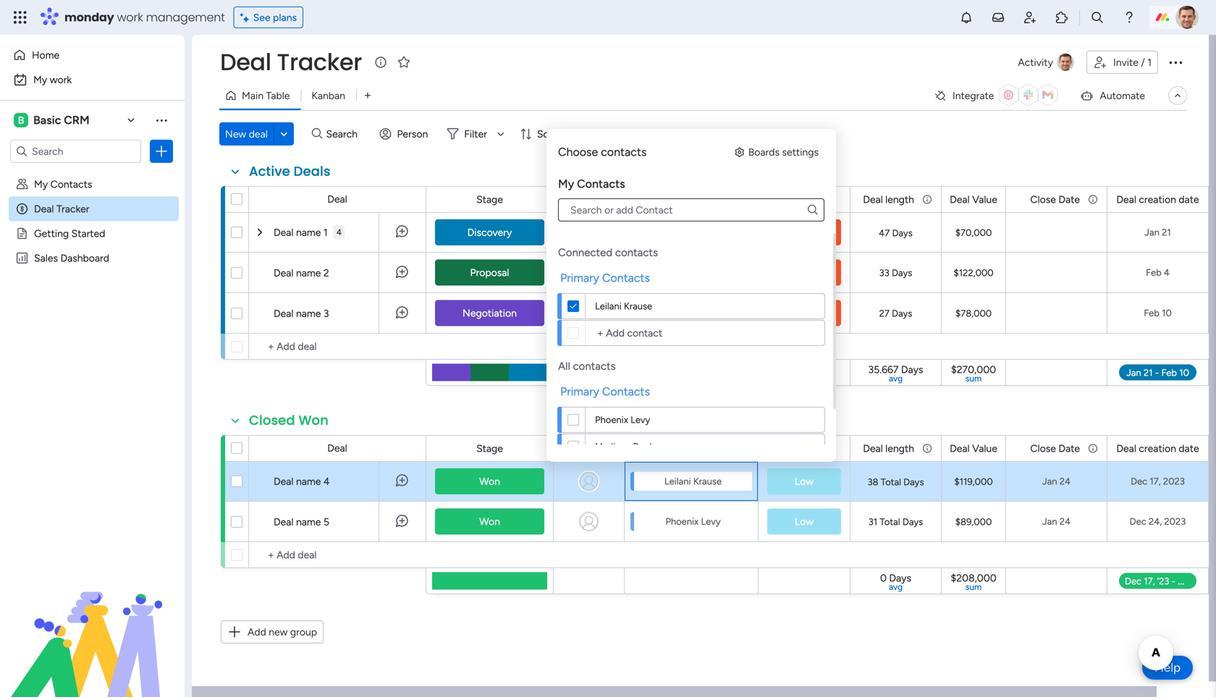 Task type: describe. For each thing, give the bounding box(es) containing it.
monday work management
[[64, 9, 225, 25]]

lottie animation element
[[0, 551, 185, 697]]

2 primary contacts from the top
[[560, 385, 650, 399]]

1 24 from the top
[[1060, 476, 1071, 487]]

home link
[[9, 43, 176, 67]]

angle down image
[[281, 129, 288, 139]]

new
[[269, 626, 288, 638]]

add
[[248, 626, 266, 638]]

1 low from the top
[[795, 475, 814, 488]]

1 deal length field from the top
[[860, 192, 918, 207]]

work for my
[[50, 73, 72, 86]]

update feed image
[[991, 10, 1006, 25]]

$119,000
[[955, 476, 993, 488]]

2 vertical spatial won
[[479, 516, 500, 528]]

1 for invite / 1
[[1148, 56, 1152, 68]]

/
[[1141, 56, 1145, 68]]

work for monday
[[117, 9, 143, 25]]

my down choose
[[558, 177, 574, 191]]

Active Deals field
[[245, 162, 334, 181]]

deal length for 2nd "deal length" field
[[863, 442, 915, 455]]

date for 2nd 'deal creation date' field from the bottom
[[1179, 193, 1200, 206]]

basic
[[33, 113, 61, 127]]

closed
[[249, 411, 295, 430]]

2 deal value field from the top
[[947, 441, 1001, 457]]

days right the 31
[[903, 516, 923, 528]]

close date field for active deals
[[1027, 192, 1084, 207]]

b
[[18, 114, 24, 126]]

1 primary from the top
[[560, 271, 600, 285]]

lottie animation image
[[0, 551, 185, 697]]

hide
[[593, 128, 614, 140]]

contacts for choose contacts
[[601, 145, 647, 159]]

1 vertical spatial 4
[[1164, 267, 1170, 278]]

2 vertical spatial 4
[[324, 475, 330, 488]]

contacts for connected contacts
[[615, 246, 658, 259]]

1 jan 24 from the top
[[1043, 476, 1071, 487]]

collapse board header image
[[1172, 90, 1184, 101]]

options image
[[1167, 54, 1185, 71]]

stage field for closed won
[[473, 441, 507, 457]]

2
[[324, 267, 329, 279]]

proposal
[[470, 266, 509, 279]]

connected
[[558, 246, 613, 259]]

see plans
[[253, 11, 297, 24]]

basic crm
[[33, 113, 90, 127]]

krause inside list box
[[624, 301, 653, 312]]

help button
[[1143, 656, 1193, 680]]

getting
[[34, 227, 69, 240]]

person button
[[374, 122, 437, 146]]

close date for won
[[1031, 442, 1080, 455]]

2 deal creation date field from the top
[[1113, 441, 1203, 457]]

2 vertical spatial jan
[[1043, 516, 1058, 528]]

add to favorites image
[[397, 55, 411, 69]]

feb 4
[[1146, 267, 1170, 278]]

sort
[[537, 128, 557, 140]]

high
[[794, 307, 815, 319]]

active
[[249, 162, 290, 181]]

feb for feb 4
[[1146, 267, 1162, 278]]

33 days
[[880, 267, 913, 279]]

see
[[253, 11, 271, 24]]

2 deal value from the top
[[950, 442, 998, 455]]

group
[[290, 626, 317, 638]]

2 creation from the top
[[1139, 442, 1177, 455]]

dec for dec 24, 2023
[[1130, 516, 1147, 528]]

3
[[324, 307, 329, 320]]

add new group button
[[221, 621, 324, 644]]

v2 search image
[[312, 126, 323, 142]]

new deal button
[[219, 122, 274, 146]]

public board image
[[15, 227, 29, 240]]

add new group
[[248, 626, 317, 638]]

integrate button
[[928, 80, 1068, 111]]

$270,000 sum
[[951, 364, 997, 384]]

0 horizontal spatial tracker
[[56, 203, 89, 215]]

closed won
[[249, 411, 329, 430]]

automate
[[1100, 89, 1146, 102]]

my inside option
[[33, 73, 47, 86]]

feb 10
[[1144, 307, 1172, 319]]

doyle
[[633, 441, 657, 453]]

getting started
[[34, 227, 105, 240]]

31 total days
[[869, 516, 923, 528]]

boards settings button
[[728, 140, 825, 164]]

contacts inside field
[[671, 193, 712, 206]]

1 deal value from the top
[[950, 193, 998, 206]]

dashboard
[[60, 252, 109, 264]]

2 24 from the top
[[1060, 516, 1071, 528]]

date for first 'deal creation date' field from the bottom of the page
[[1179, 442, 1200, 455]]

new
[[225, 128, 246, 140]]

dec for dec 17, 2023
[[1131, 476, 1148, 487]]

length for 2nd "deal length" field
[[886, 442, 915, 455]]

total for 31
[[880, 516, 901, 528]]

2 value from the top
[[973, 442, 998, 455]]

see plans button
[[234, 7, 304, 28]]

owner for second owner field from the bottom
[[574, 193, 604, 206]]

days for 27
[[892, 308, 913, 319]]

24,
[[1149, 516, 1162, 528]]

main table button
[[219, 84, 301, 107]]

deal tracker inside list box
[[34, 203, 89, 215]]

show board description image
[[372, 55, 390, 70]]

sum for $270,000
[[966, 373, 982, 384]]

home
[[32, 49, 60, 61]]

31
[[869, 516, 878, 528]]

+ Add deal text field
[[256, 547, 419, 564]]

deals
[[294, 162, 331, 181]]

my work
[[33, 73, 72, 86]]

+ Add contact field
[[593, 325, 700, 341]]

deal name 1
[[274, 226, 328, 239]]

10
[[1162, 307, 1172, 319]]

name for 1
[[296, 226, 321, 239]]

$208,000 sum
[[951, 572, 997, 592]]

days for 35.667
[[901, 364, 924, 376]]

main
[[242, 89, 264, 102]]

public dashboard image
[[15, 251, 29, 265]]

5
[[324, 516, 329, 528]]

settings
[[782, 146, 819, 158]]

negotiation
[[463, 307, 517, 319]]

terry turtle image
[[1176, 6, 1199, 29]]

$270,000
[[951, 364, 997, 376]]

connected contacts
[[558, 246, 658, 259]]

workspace options image
[[154, 113, 169, 127]]

avg for 0
[[889, 582, 903, 592]]

arrow down image
[[492, 125, 510, 143]]

my contacts inside list box
[[34, 178, 92, 190]]

days for 47
[[892, 227, 913, 239]]

deal length for 2nd "deal length" field from the bottom of the page
[[863, 193, 915, 206]]

27
[[880, 308, 890, 319]]

Closed Won field
[[245, 411, 332, 430]]

workspace selection element
[[14, 112, 92, 129]]

4 inside button
[[336, 227, 342, 238]]

boards settings
[[749, 146, 819, 158]]

levy inside list box
[[631, 414, 651, 426]]

1 value from the top
[[973, 193, 998, 206]]

$208,000
[[951, 572, 997, 584]]

stage for won
[[477, 442, 503, 455]]

4 button
[[334, 212, 345, 253]]

$78,000
[[956, 308, 992, 319]]

days for 33
[[892, 267, 913, 279]]

activity button
[[1013, 51, 1081, 74]]

2 jan 24 from the top
[[1043, 516, 1071, 528]]

1 vertical spatial phoenix levy
[[666, 516, 721, 528]]

kanban button
[[301, 84, 356, 107]]

sales dashboard
[[34, 252, 109, 264]]

select product image
[[13, 10, 28, 25]]

close date for deals
[[1031, 193, 1080, 206]]



Task type: vqa. For each thing, say whether or not it's contained in the screenshot.
See plans image
no



Task type: locate. For each thing, give the bounding box(es) containing it.
1 right /
[[1148, 56, 1152, 68]]

name for 5
[[296, 516, 321, 528]]

4 up 5
[[324, 475, 330, 488]]

invite
[[1114, 56, 1139, 68]]

name left 5
[[296, 516, 321, 528]]

my contacts
[[558, 177, 625, 191], [34, 178, 92, 190]]

2 close from the top
[[1031, 442, 1056, 455]]

table
[[266, 89, 290, 102]]

work down home
[[50, 73, 72, 86]]

0 vertical spatial tracker
[[277, 46, 362, 78]]

krause
[[624, 301, 653, 312], [694, 307, 722, 319], [694, 476, 722, 487]]

1 vertical spatial jan
[[1043, 476, 1058, 487]]

0
[[881, 572, 887, 584]]

0 vertical spatial date
[[1059, 193, 1080, 206]]

deal creation date up jan 21
[[1117, 193, 1200, 206]]

2 date from the top
[[1059, 442, 1080, 455]]

column information image for closed won
[[1088, 443, 1099, 454]]

Deal Value field
[[947, 192, 1001, 207], [947, 441, 1001, 457]]

0 horizontal spatial 4
[[324, 475, 330, 488]]

Deal Tracker field
[[217, 46, 366, 78]]

1 vertical spatial date
[[1179, 442, 1200, 455]]

Deal length field
[[860, 192, 918, 207], [860, 441, 918, 457]]

2023 for dec 24, 2023
[[1165, 516, 1186, 528]]

0 vertical spatial deal value field
[[947, 192, 1001, 207]]

kanban
[[312, 89, 345, 102]]

avg right 0
[[889, 582, 903, 592]]

1 length from the top
[[886, 193, 915, 206]]

date for won
[[1059, 442, 1080, 455]]

sort button
[[514, 122, 565, 146]]

4 right deal name 1
[[336, 227, 342, 238]]

2 stage from the top
[[477, 442, 503, 455]]

feb down jan 21
[[1146, 267, 1162, 278]]

total
[[881, 476, 902, 488], [880, 516, 901, 528]]

2 horizontal spatial 4
[[1164, 267, 1170, 278]]

my inside list box
[[34, 178, 48, 190]]

my down search in workspace field
[[34, 178, 48, 190]]

4 name from the top
[[296, 475, 321, 488]]

deal creation date field up dec 17, 2023
[[1113, 441, 1203, 457]]

filter button
[[441, 122, 510, 146]]

1 vertical spatial phoenix
[[666, 516, 699, 528]]

2 close date field from the top
[[1027, 441, 1084, 457]]

1 vertical spatial deal value field
[[947, 441, 1001, 457]]

my contacts down the choose contacts
[[558, 177, 625, 191]]

automate button
[[1074, 84, 1151, 107]]

1 vertical spatial length
[[886, 442, 915, 455]]

search image
[[808, 205, 818, 215]]

owner down choose
[[574, 193, 604, 206]]

Close Date field
[[1027, 192, 1084, 207], [1027, 441, 1084, 457]]

1 owner from the top
[[574, 193, 604, 206]]

deal tracker up table in the top of the page
[[220, 46, 362, 78]]

+ Add deal text field
[[256, 338, 419, 356]]

choose
[[558, 145, 598, 159]]

47
[[879, 227, 890, 239]]

deal length field up 38 total days
[[860, 441, 918, 457]]

feb for feb 10
[[1144, 307, 1160, 319]]

workspace image
[[14, 112, 28, 128]]

monday
[[64, 9, 114, 25]]

1 vertical spatial feb
[[1144, 307, 1160, 319]]

crm
[[64, 113, 90, 127]]

1 left 4 button
[[324, 226, 328, 239]]

won inside field
[[299, 411, 329, 430]]

contacts down menu image
[[601, 145, 647, 159]]

0 vertical spatial creation
[[1139, 193, 1177, 206]]

0 vertical spatial deal tracker
[[220, 46, 362, 78]]

1 horizontal spatial phoenix levy
[[666, 516, 721, 528]]

primary down connected
[[560, 271, 600, 285]]

2023
[[1164, 476, 1185, 487], [1165, 516, 1186, 528]]

dec 24, 2023
[[1130, 516, 1186, 528]]

name left 3 at the left top
[[296, 307, 321, 320]]

leilani krause
[[595, 301, 653, 312], [665, 307, 722, 319], [665, 476, 722, 487]]

1 horizontal spatial list box
[[547, 233, 836, 487]]

activity
[[1018, 56, 1054, 68]]

creation up jan 21
[[1139, 193, 1177, 206]]

1 vertical spatial close date field
[[1027, 441, 1084, 457]]

2 primary from the top
[[560, 385, 600, 399]]

2 deal creation date from the top
[[1117, 442, 1200, 455]]

days right '35.667'
[[901, 364, 924, 376]]

work right monday
[[117, 9, 143, 25]]

1 vertical spatial levy
[[701, 516, 721, 528]]

work
[[117, 9, 143, 25], [50, 73, 72, 86]]

avg inside 35.667 days avg
[[889, 373, 903, 384]]

0 horizontal spatial 1
[[324, 226, 328, 239]]

days right 47
[[892, 227, 913, 239]]

date for deals
[[1059, 193, 1080, 206]]

1 owner field from the top
[[570, 192, 608, 207]]

1 vertical spatial date
[[1059, 442, 1080, 455]]

deal inside list box
[[34, 203, 54, 215]]

deal value field up the $119,000
[[947, 441, 1001, 457]]

0 vertical spatial primary
[[560, 271, 600, 285]]

won
[[299, 411, 329, 430], [479, 475, 500, 488], [479, 516, 500, 528]]

days right 0
[[890, 572, 912, 584]]

27 days
[[880, 308, 913, 319]]

24
[[1060, 476, 1071, 487], [1060, 516, 1071, 528]]

days inside 35.667 days avg
[[901, 364, 924, 376]]

name left 4 button
[[296, 226, 321, 239]]

my down home
[[33, 73, 47, 86]]

1 inside button
[[1148, 56, 1152, 68]]

1 avg from the top
[[889, 373, 903, 384]]

Search or add Contact search field
[[558, 198, 825, 222]]

list box containing primary contacts
[[547, 233, 836, 487]]

my
[[33, 73, 47, 86], [558, 177, 574, 191], [34, 178, 48, 190]]

1 stage field from the top
[[473, 192, 507, 207]]

2 low from the top
[[795, 516, 814, 528]]

sum down $89,000
[[966, 582, 982, 592]]

2 close date from the top
[[1031, 442, 1080, 455]]

contacts for all contacts
[[573, 360, 616, 373]]

stage field for active deals
[[473, 192, 507, 207]]

0 vertical spatial 1
[[1148, 56, 1152, 68]]

1 name from the top
[[296, 226, 321, 239]]

2 avg from the top
[[889, 582, 903, 592]]

5 name from the top
[[296, 516, 321, 528]]

stage for deals
[[477, 193, 503, 206]]

1 horizontal spatial phoenix
[[666, 516, 699, 528]]

1 vertical spatial 2023
[[1165, 516, 1186, 528]]

deal length field up 47
[[860, 192, 918, 207]]

owner field left doyle
[[570, 441, 608, 457]]

close for won
[[1031, 442, 1056, 455]]

1 horizontal spatial work
[[117, 9, 143, 25]]

deal length up 38 total days
[[863, 442, 915, 455]]

1 vertical spatial owner field
[[570, 441, 608, 457]]

0 horizontal spatial phoenix
[[595, 414, 628, 426]]

0 vertical spatial stage field
[[473, 192, 507, 207]]

1 vertical spatial value
[[973, 442, 998, 455]]

$70,000
[[956, 227, 992, 239]]

0 vertical spatial feb
[[1146, 267, 1162, 278]]

deal value field up $70,000
[[947, 192, 1001, 207]]

3 name from the top
[[296, 307, 321, 320]]

1 vertical spatial deal length
[[863, 442, 915, 455]]

choose contacts
[[558, 145, 647, 159]]

low left 38
[[795, 475, 814, 488]]

discovery
[[468, 226, 512, 239]]

Search field
[[323, 124, 366, 144]]

1 vertical spatial close date
[[1031, 442, 1080, 455]]

0 horizontal spatial list box
[[0, 169, 185, 466]]

$89,000
[[956, 516, 992, 528]]

avg for 35.667
[[889, 373, 903, 384]]

column information image
[[1088, 194, 1099, 205], [922, 443, 933, 454], [1088, 443, 1099, 454]]

0 vertical spatial deal length
[[863, 193, 915, 206]]

name for 4
[[296, 475, 321, 488]]

38 total days
[[868, 476, 924, 488]]

1 primary contacts from the top
[[560, 271, 650, 285]]

name for 2
[[296, 267, 321, 279]]

deal value up the $119,000
[[950, 442, 998, 455]]

deal name 2
[[274, 267, 329, 279]]

1 sum from the top
[[966, 373, 982, 384]]

option
[[0, 171, 185, 174]]

1 vertical spatial owner
[[574, 442, 604, 455]]

dec left 17, on the right bottom
[[1131, 476, 1148, 487]]

2 owner field from the top
[[570, 441, 608, 457]]

1 vertical spatial won
[[479, 475, 500, 488]]

deal value up $70,000
[[950, 193, 998, 206]]

tracker up kanban at the top left of page
[[277, 46, 362, 78]]

value up the $119,000
[[973, 442, 998, 455]]

1 creation from the top
[[1139, 193, 1177, 206]]

deal value
[[950, 193, 998, 206], [950, 442, 998, 455]]

sum
[[966, 373, 982, 384], [966, 582, 982, 592]]

1 vertical spatial work
[[50, 73, 72, 86]]

menu image
[[632, 127, 646, 141]]

name up deal name 5 in the bottom of the page
[[296, 475, 321, 488]]

invite / 1
[[1114, 56, 1152, 68]]

management
[[146, 9, 225, 25]]

2 owner from the top
[[574, 442, 604, 455]]

feb left 10
[[1144, 307, 1160, 319]]

0 vertical spatial owner
[[574, 193, 604, 206]]

1 vertical spatial deal creation date field
[[1113, 441, 1203, 457]]

value up $70,000
[[973, 193, 998, 206]]

2 vertical spatial contacts
[[573, 360, 616, 373]]

boards
[[749, 146, 780, 158]]

1 vertical spatial primary
[[560, 385, 600, 399]]

2 column information image from the left
[[922, 194, 933, 205]]

column information image
[[739, 194, 750, 205], [922, 194, 933, 205]]

0 vertical spatial contacts
[[601, 145, 647, 159]]

1 deal length from the top
[[863, 193, 915, 206]]

notifications image
[[959, 10, 974, 25]]

primary down all contacts
[[560, 385, 600, 399]]

dec 17, 2023
[[1131, 476, 1185, 487]]

0 vertical spatial won
[[299, 411, 329, 430]]

person
[[397, 128, 428, 140]]

1 vertical spatial deal value
[[950, 442, 998, 455]]

None search field
[[558, 198, 825, 222]]

0 vertical spatial value
[[973, 193, 998, 206]]

0 vertical spatial owner field
[[570, 192, 608, 207]]

creation up dec 17, 2023
[[1139, 442, 1177, 455]]

feb
[[1146, 267, 1162, 278], [1144, 307, 1160, 319]]

$122,000
[[954, 267, 994, 279]]

deal length up 47
[[863, 193, 915, 206]]

1 horizontal spatial 4
[[336, 227, 342, 238]]

0 vertical spatial length
[[886, 193, 915, 206]]

0 horizontal spatial levy
[[631, 414, 651, 426]]

1 for deal name 1
[[324, 226, 328, 239]]

0 vertical spatial close date
[[1031, 193, 1080, 206]]

0 vertical spatial stage
[[477, 193, 503, 206]]

help
[[1155, 660, 1181, 675]]

1 horizontal spatial levy
[[701, 516, 721, 528]]

0 vertical spatial phoenix
[[595, 414, 628, 426]]

phoenix levy
[[595, 414, 651, 426], [666, 516, 721, 528]]

1 vertical spatial 1
[[324, 226, 328, 239]]

primary contacts down all contacts
[[560, 385, 650, 399]]

sum for $208,000
[[966, 582, 982, 592]]

primary
[[560, 271, 600, 285], [560, 385, 600, 399]]

0 vertical spatial 24
[[1060, 476, 1071, 487]]

integrate
[[953, 89, 995, 102]]

1 vertical spatial primary contacts
[[560, 385, 650, 399]]

0 vertical spatial close
[[1031, 193, 1056, 206]]

deal tracker up getting started at the left of page
[[34, 203, 89, 215]]

1 vertical spatial stage
[[477, 442, 503, 455]]

Search in workspace field
[[30, 143, 121, 160]]

name for 3
[[296, 307, 321, 320]]

deal name 5
[[274, 516, 329, 528]]

1 vertical spatial total
[[880, 516, 901, 528]]

1 horizontal spatial 1
[[1148, 56, 1152, 68]]

started
[[71, 227, 105, 240]]

1 vertical spatial 24
[[1060, 516, 1071, 528]]

0 vertical spatial dec
[[1131, 476, 1148, 487]]

close for deals
[[1031, 193, 1056, 206]]

phoenix levy inside list box
[[595, 414, 651, 426]]

close date
[[1031, 193, 1080, 206], [1031, 442, 1080, 455]]

active deals
[[249, 162, 331, 181]]

1 close date field from the top
[[1027, 192, 1084, 207]]

1 vertical spatial creation
[[1139, 442, 1177, 455]]

deal creation date up dec 17, 2023
[[1117, 442, 1200, 455]]

list box
[[0, 169, 185, 466], [547, 233, 836, 487]]

2 deal length from the top
[[863, 442, 915, 455]]

1 horizontal spatial tracker
[[277, 46, 362, 78]]

0 vertical spatial jan
[[1145, 227, 1160, 238]]

0 vertical spatial deal creation date field
[[1113, 192, 1203, 207]]

deal
[[249, 128, 268, 140]]

0 vertical spatial avg
[[889, 373, 903, 384]]

owner field down choose
[[570, 192, 608, 207]]

madison
[[595, 441, 631, 453]]

1 vertical spatial jan 24
[[1043, 516, 1071, 528]]

0 vertical spatial deal length field
[[860, 192, 918, 207]]

2 sum from the top
[[966, 582, 982, 592]]

Stage field
[[473, 192, 507, 207], [473, 441, 507, 457]]

low left the 31
[[795, 516, 814, 528]]

deal creation date
[[1117, 193, 1200, 206], [1117, 442, 1200, 455]]

dec left 24,
[[1130, 516, 1147, 528]]

1 vertical spatial deal length field
[[860, 441, 918, 457]]

contacts right connected
[[615, 246, 658, 259]]

contacts
[[577, 177, 625, 191], [50, 178, 92, 190], [671, 193, 712, 206], [602, 271, 650, 285], [602, 385, 650, 399]]

work inside option
[[50, 73, 72, 86]]

4 down 21
[[1164, 267, 1170, 278]]

length up 47 days at the right top
[[886, 193, 915, 206]]

1 stage from the top
[[477, 193, 503, 206]]

days right 33
[[892, 267, 913, 279]]

1 close date from the top
[[1031, 193, 1080, 206]]

1 horizontal spatial my contacts
[[558, 177, 625, 191]]

sum inside the "$270,000 sum"
[[966, 373, 982, 384]]

length
[[886, 193, 915, 206], [886, 442, 915, 455]]

2 date from the top
[[1179, 442, 1200, 455]]

0 horizontal spatial phoenix levy
[[595, 414, 651, 426]]

21
[[1162, 227, 1171, 238]]

sum down $78,000 at the top right
[[966, 373, 982, 384]]

0 horizontal spatial deal tracker
[[34, 203, 89, 215]]

0 vertical spatial deal value
[[950, 193, 998, 206]]

38
[[868, 476, 879, 488]]

contacts right all
[[573, 360, 616, 373]]

date
[[1179, 193, 1200, 206], [1179, 442, 1200, 455]]

length up 38 total days
[[886, 442, 915, 455]]

0 horizontal spatial work
[[50, 73, 72, 86]]

add view image
[[365, 90, 371, 101]]

avg down 27 days
[[889, 373, 903, 384]]

new deal
[[225, 128, 268, 140]]

1 close from the top
[[1031, 193, 1056, 206]]

phoenix inside list box
[[595, 414, 628, 426]]

0 vertical spatial date
[[1179, 193, 1200, 206]]

deal creation date field up jan 21
[[1113, 192, 1203, 207]]

2 name from the top
[[296, 267, 321, 279]]

1 vertical spatial low
[[795, 516, 814, 528]]

1 deal value field from the top
[[947, 192, 1001, 207]]

1 vertical spatial dec
[[1130, 516, 1147, 528]]

avg inside 0 days avg
[[889, 582, 903, 592]]

invite members image
[[1023, 10, 1038, 25]]

options image
[[154, 144, 169, 159]]

35.667 days avg
[[869, 364, 924, 384]]

total right 38
[[881, 476, 902, 488]]

0 vertical spatial 4
[[336, 227, 342, 238]]

tracker
[[277, 46, 362, 78], [56, 203, 89, 215]]

deal name 4
[[274, 475, 330, 488]]

17,
[[1150, 476, 1161, 487]]

Owner field
[[570, 192, 608, 207], [570, 441, 608, 457]]

2 stage field from the top
[[473, 441, 507, 457]]

owner for 1st owner field from the bottom
[[574, 442, 604, 455]]

Contacts field
[[667, 192, 716, 207]]

leilani krause inside list box
[[595, 301, 653, 312]]

home option
[[9, 43, 176, 67]]

0 vertical spatial sum
[[966, 373, 982, 384]]

1 vertical spatial tracker
[[56, 203, 89, 215]]

close date field for closed won
[[1027, 441, 1084, 457]]

0 vertical spatial close date field
[[1027, 192, 1084, 207]]

madison doyle
[[595, 441, 657, 453]]

1 deal creation date from the top
[[1117, 193, 1200, 206]]

days right 38
[[904, 476, 924, 488]]

low
[[795, 475, 814, 488], [795, 516, 814, 528]]

my contacts down search in workspace field
[[34, 178, 92, 190]]

Priority field
[[785, 192, 824, 207]]

1 vertical spatial avg
[[889, 582, 903, 592]]

hide button
[[570, 122, 623, 146]]

total right the 31
[[880, 516, 901, 528]]

2023 right 24,
[[1165, 516, 1186, 528]]

1 horizontal spatial column information image
[[922, 194, 933, 205]]

2023 for dec 17, 2023
[[1164, 476, 1185, 487]]

0 vertical spatial 2023
[[1164, 476, 1185, 487]]

0 vertical spatial levy
[[631, 414, 651, 426]]

None field
[[785, 441, 824, 457]]

deal tracker
[[220, 46, 362, 78], [34, 203, 89, 215]]

1 horizontal spatial deal tracker
[[220, 46, 362, 78]]

0 vertical spatial low
[[795, 475, 814, 488]]

name left 2
[[296, 267, 321, 279]]

plans
[[273, 11, 297, 24]]

1 vertical spatial close
[[1031, 442, 1056, 455]]

1 date from the top
[[1059, 193, 1080, 206]]

0 vertical spatial deal creation date
[[1117, 193, 1200, 206]]

owner left doyle
[[574, 442, 604, 455]]

Deal creation date field
[[1113, 192, 1203, 207], [1113, 441, 1203, 457]]

list box containing my contacts
[[0, 169, 185, 466]]

tracker up getting started at the left of page
[[56, 203, 89, 215]]

my work link
[[9, 68, 176, 91]]

monday marketplace image
[[1055, 10, 1070, 25]]

days right "27"
[[892, 308, 913, 319]]

total for 38
[[881, 476, 902, 488]]

column information image for active deals
[[1088, 194, 1099, 205]]

search everything image
[[1091, 10, 1105, 25]]

1 vertical spatial deal creation date
[[1117, 442, 1200, 455]]

2023 right 17, on the right bottom
[[1164, 476, 1185, 487]]

1 date from the top
[[1179, 193, 1200, 206]]

all contacts
[[558, 360, 616, 373]]

2 length from the top
[[886, 442, 915, 455]]

days for 0
[[890, 572, 912, 584]]

1 deal creation date field from the top
[[1113, 192, 1203, 207]]

1 vertical spatial stage field
[[473, 441, 507, 457]]

primary contacts down connected contacts
[[560, 271, 650, 285]]

0 horizontal spatial my contacts
[[34, 178, 92, 190]]

1 column information image from the left
[[739, 194, 750, 205]]

my work option
[[9, 68, 176, 91]]

jan 24
[[1043, 476, 1071, 487], [1043, 516, 1071, 528]]

2 deal length field from the top
[[860, 441, 918, 457]]

days inside 0 days avg
[[890, 572, 912, 584]]

help image
[[1122, 10, 1137, 25]]

length for 2nd "deal length" field from the bottom of the page
[[886, 193, 915, 206]]

0 vertical spatial total
[[881, 476, 902, 488]]

sum inside '$208,000 sum'
[[966, 582, 982, 592]]

1 vertical spatial deal tracker
[[34, 203, 89, 215]]

0 vertical spatial primary contacts
[[560, 271, 650, 285]]

33
[[880, 267, 890, 279]]

all
[[558, 360, 570, 373]]

main table
[[242, 89, 290, 102]]

35.667
[[869, 364, 899, 376]]



